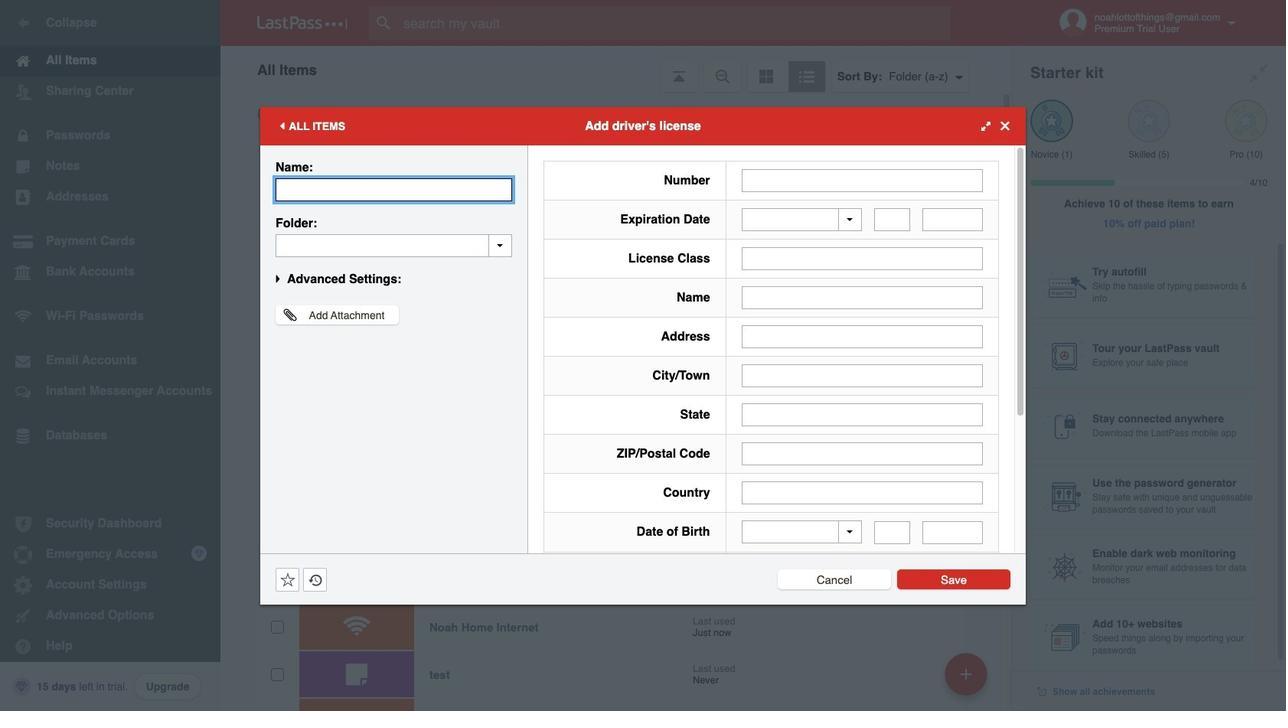Task type: locate. For each thing, give the bounding box(es) containing it.
search my vault text field
[[369, 6, 981, 40]]

Search search field
[[369, 6, 981, 40]]

dialog
[[260, 107, 1026, 711]]

None text field
[[276, 178, 512, 201], [741, 247, 983, 270], [741, 481, 983, 504], [923, 521, 983, 544], [276, 178, 512, 201], [741, 247, 983, 270], [741, 481, 983, 504], [923, 521, 983, 544]]

None text field
[[741, 169, 983, 192], [874, 208, 910, 231], [923, 208, 983, 231], [276, 234, 512, 257], [741, 286, 983, 309], [741, 325, 983, 348], [741, 364, 983, 387], [741, 403, 983, 426], [741, 442, 983, 465], [874, 521, 910, 544], [741, 169, 983, 192], [874, 208, 910, 231], [923, 208, 983, 231], [276, 234, 512, 257], [741, 286, 983, 309], [741, 325, 983, 348], [741, 364, 983, 387], [741, 403, 983, 426], [741, 442, 983, 465], [874, 521, 910, 544]]



Task type: describe. For each thing, give the bounding box(es) containing it.
new item image
[[961, 669, 971, 679]]

main navigation navigation
[[0, 0, 220, 711]]

lastpass image
[[257, 16, 348, 30]]

vault options navigation
[[220, 46, 1012, 92]]

new item navigation
[[939, 648, 997, 711]]



